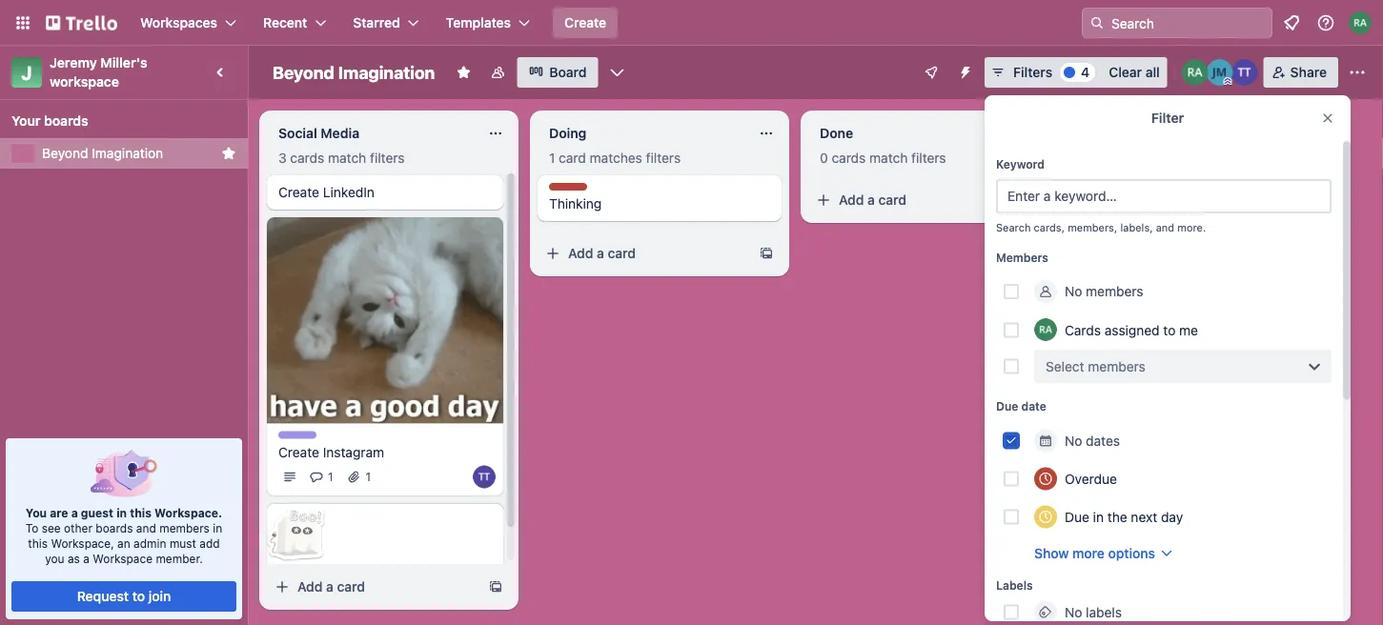 Task type: vqa. For each thing, say whether or not it's contained in the screenshot.
Title
no



Task type: describe. For each thing, give the bounding box(es) containing it.
members,
[[1068, 222, 1118, 234]]

other
[[64, 522, 92, 535]]

are
[[50, 506, 68, 520]]

create for create instagram
[[278, 444, 319, 460]]

no dates
[[1065, 433, 1121, 449]]

Done text field
[[809, 118, 1018, 149]]

create for create linkedin
[[278, 185, 319, 200]]

more
[[1073, 545, 1105, 561]]

assigned
[[1105, 322, 1160, 338]]

dates
[[1086, 433, 1121, 449]]

add another list
[[1106, 123, 1206, 139]]

linkedin
[[323, 185, 375, 200]]

Enter a keyword… text field
[[997, 179, 1332, 214]]

board link
[[517, 57, 598, 88]]

more.
[[1178, 222, 1207, 234]]

day
[[1161, 509, 1184, 525]]

0 vertical spatial and
[[1156, 222, 1175, 234]]

workspaces button
[[129, 8, 248, 38]]

no for no labels
[[1065, 605, 1083, 620]]

join
[[149, 589, 171, 605]]

1 cards from the left
[[290, 150, 325, 166]]

thoughts
[[549, 184, 602, 197]]

add a card button for 3 cards match filters
[[267, 572, 481, 603]]

1 vertical spatial this
[[28, 537, 48, 550]]

done
[[820, 125, 854, 141]]

automation image
[[951, 57, 978, 84]]

create linkedin link
[[278, 183, 492, 202]]

imagination inside text box
[[338, 62, 435, 82]]

due date
[[997, 400, 1047, 413]]

Search field
[[1105, 9, 1272, 37]]

0 horizontal spatial imagination
[[92, 145, 163, 161]]

no labels
[[1065, 605, 1122, 620]]

templates
[[446, 15, 511, 31]]

show more options
[[1035, 545, 1156, 561]]

add
[[200, 537, 220, 550]]

star or unstar board image
[[456, 65, 471, 80]]

starred button
[[342, 8, 431, 38]]

0 vertical spatial this
[[130, 506, 152, 520]]

beyond inside "beyond imagination" link
[[42, 145, 88, 161]]

no for no members
[[1065, 284, 1083, 299]]

2 horizontal spatial ruby anderson (rubyanderson7) image
[[1349, 11, 1372, 34]]

a right as
[[83, 552, 90, 566]]

0 horizontal spatial terry turtle (terryturtle) image
[[473, 466, 496, 489]]

0 horizontal spatial in
[[116, 506, 127, 520]]

no members
[[1065, 284, 1144, 299]]

boards inside your boards with 1 items element
[[44, 113, 88, 129]]

add another list button
[[1072, 111, 1331, 153]]

jeremy
[[50, 55, 97, 71]]

1 horizontal spatial in
[[213, 522, 222, 535]]

primary element
[[0, 0, 1384, 46]]

Board name text field
[[263, 57, 445, 88]]

labels
[[1086, 605, 1122, 620]]

your boards
[[11, 113, 88, 129]]

templates button
[[435, 8, 542, 38]]

card for social media
[[337, 579, 365, 595]]

as
[[68, 552, 80, 566]]

power ups image
[[924, 65, 940, 80]]

match inside "done 0 cards match filters"
[[870, 150, 908, 166]]

due for due date
[[997, 400, 1019, 413]]

select
[[1046, 359, 1085, 374]]

3
[[278, 150, 287, 166]]

filters
[[1014, 64, 1053, 80]]

filters inside "done 0 cards match filters"
[[912, 150, 947, 166]]

you are a guest in this workspace. to see other boards and members in this workspace, an admin must add you as a workspace member.
[[26, 506, 222, 566]]

Social Media text field
[[267, 118, 477, 149]]

next
[[1131, 509, 1158, 525]]

0 notifications image
[[1281, 11, 1304, 34]]

1 horizontal spatial terry turtle (terryturtle) image
[[1232, 59, 1258, 86]]

a for social media
[[326, 579, 334, 595]]

1 horizontal spatial ruby anderson (rubyanderson7) image
[[1182, 59, 1209, 86]]

jeremy miller's workspace
[[50, 55, 151, 90]]

create linkedin
[[278, 185, 375, 200]]

color: purple, title: none image
[[278, 431, 317, 439]]

workspace
[[50, 74, 119, 90]]

back to home image
[[46, 8, 117, 38]]

your
[[11, 113, 41, 129]]

beyond imagination inside beyond imagination text box
[[273, 62, 435, 82]]

starred icon image
[[221, 146, 237, 161]]

your boards with 1 items element
[[11, 110, 227, 133]]

cards assigned to me
[[1065, 322, 1199, 338]]

all
[[1146, 64, 1160, 80]]

you
[[26, 506, 47, 520]]

miller's
[[100, 55, 148, 71]]

options
[[1109, 545, 1156, 561]]

1 card matches filters
[[549, 150, 681, 166]]

add a card for 1 card matches filters
[[568, 246, 636, 261]]

create button
[[553, 8, 618, 38]]

workspace,
[[51, 537, 114, 550]]

show
[[1035, 545, 1069, 561]]

guest
[[81, 506, 114, 520]]

admin
[[134, 537, 166, 550]]

recent button
[[252, 8, 338, 38]]

beyond imagination inside "beyond imagination" link
[[42, 145, 163, 161]]

request
[[77, 589, 129, 605]]

overdue
[[1065, 471, 1118, 487]]

cards,
[[1034, 222, 1065, 234]]

0 vertical spatial to
[[1164, 322, 1176, 338]]

clear
[[1109, 64, 1142, 80]]

show more options button
[[1035, 544, 1175, 563]]

create from template… image for doing
[[759, 246, 774, 261]]

select members
[[1046, 359, 1146, 374]]

create instagram
[[278, 444, 384, 460]]

1 horizontal spatial 1
[[366, 471, 371, 484]]



Task type: locate. For each thing, give the bounding box(es) containing it.
workspace visible image
[[491, 65, 506, 80]]

match
[[328, 150, 366, 166], [870, 150, 908, 166]]

add for doing
[[568, 246, 594, 261]]

workspaces
[[140, 15, 217, 31]]

2 filters from the left
[[646, 150, 681, 166]]

jeremy miller (jeremymiller198) image
[[1207, 59, 1234, 86]]

0 horizontal spatial add a card
[[298, 579, 365, 595]]

1 vertical spatial no
[[1065, 433, 1083, 449]]

social media
[[278, 125, 360, 141]]

filters down doing text box
[[646, 150, 681, 166]]

1
[[549, 150, 555, 166], [328, 471, 333, 484], [366, 471, 371, 484]]

no up cards
[[1065, 284, 1083, 299]]

card for doing
[[608, 246, 636, 261]]

1 horizontal spatial this
[[130, 506, 152, 520]]

labels,
[[1121, 222, 1153, 234]]

1 horizontal spatial filters
[[646, 150, 681, 166]]

open information menu image
[[1317, 13, 1336, 32]]

member.
[[156, 552, 203, 566]]

matches
[[590, 150, 643, 166]]

0 horizontal spatial beyond imagination
[[42, 145, 163, 161]]

1 horizontal spatial add a card button
[[538, 238, 751, 269]]

create from template… image
[[488, 580, 504, 595]]

card for done
[[879, 192, 907, 208]]

share button
[[1264, 57, 1339, 88]]

create inside create instagram link
[[278, 444, 319, 460]]

cards right 0
[[832, 150, 866, 166]]

recent
[[263, 15, 307, 31]]

beyond inside beyond imagination text box
[[273, 62, 334, 82]]

this up admin
[[130, 506, 152, 520]]

a for doing
[[597, 246, 604, 261]]

create down color: purple, title: none icon
[[278, 444, 319, 460]]

starred
[[353, 15, 400, 31]]

1 vertical spatial beyond
[[42, 145, 88, 161]]

add down pete ghost image
[[298, 579, 323, 595]]

see
[[42, 522, 61, 535]]

add
[[1106, 123, 1131, 139], [839, 192, 864, 208], [568, 246, 594, 261], [298, 579, 323, 595]]

and up admin
[[136, 522, 156, 535]]

1 no from the top
[[1065, 284, 1083, 299]]

0 horizontal spatial boards
[[44, 113, 88, 129]]

ruby anderson (rubyanderson7) image
[[1349, 11, 1372, 34], [1182, 59, 1209, 86], [1035, 319, 1058, 341]]

1 vertical spatial create
[[278, 185, 319, 200]]

boards right your at the left of the page
[[44, 113, 88, 129]]

request to join
[[77, 589, 171, 605]]

add for social media
[[298, 579, 323, 595]]

due in the next day
[[1065, 509, 1184, 525]]

this member is an admin of this board. image
[[1224, 77, 1233, 86]]

2 horizontal spatial in
[[1094, 509, 1104, 525]]

1 vertical spatial imagination
[[92, 145, 163, 161]]

1 vertical spatial and
[[136, 522, 156, 535]]

0 horizontal spatial due
[[997, 400, 1019, 413]]

an
[[117, 537, 130, 550]]

ruby anderson (rubyanderson7) image left the this member is an admin of this board. icon
[[1182, 59, 1209, 86]]

1 horizontal spatial boards
[[96, 522, 133, 535]]

thinking link
[[549, 195, 771, 214]]

beyond down recent dropdown button on the left
[[273, 62, 334, 82]]

1 vertical spatial members
[[1088, 359, 1146, 374]]

1 down doing
[[549, 150, 555, 166]]

a down "done 0 cards match filters"
[[868, 192, 875, 208]]

0 horizontal spatial add a card button
[[267, 572, 481, 603]]

0 vertical spatial members
[[1086, 284, 1144, 299]]

1 vertical spatial ruby anderson (rubyanderson7) image
[[1182, 59, 1209, 86]]

keyword
[[997, 157, 1045, 171]]

3 cards match filters
[[278, 150, 405, 166]]

doing
[[549, 125, 587, 141]]

create from template… image for done
[[1030, 193, 1045, 208]]

1 filters from the left
[[370, 150, 405, 166]]

add a card down thinking
[[568, 246, 636, 261]]

in up add
[[213, 522, 222, 535]]

create instagram link
[[278, 443, 492, 462]]

add down thinking
[[568, 246, 594, 261]]

members up must
[[159, 522, 210, 535]]

imagination down your boards with 1 items element
[[92, 145, 163, 161]]

workspace navigation collapse icon image
[[208, 59, 235, 86]]

and left more.
[[1156, 222, 1175, 234]]

close popover image
[[1321, 111, 1336, 126]]

1 vertical spatial to
[[132, 589, 145, 605]]

a for done
[[868, 192, 875, 208]]

must
[[170, 537, 196, 550]]

0 horizontal spatial ruby anderson (rubyanderson7) image
[[1035, 319, 1058, 341]]

this
[[130, 506, 152, 520], [28, 537, 48, 550]]

request to join button
[[12, 582, 236, 612]]

1 horizontal spatial imagination
[[338, 62, 435, 82]]

0 vertical spatial boards
[[44, 113, 88, 129]]

ruby anderson (rubyanderson7) image left cards
[[1035, 319, 1058, 341]]

0 vertical spatial add a card
[[839, 192, 907, 208]]

in right guest
[[116, 506, 127, 520]]

1 horizontal spatial cards
[[832, 150, 866, 166]]

2 vertical spatial add a card button
[[267, 572, 481, 603]]

2 no from the top
[[1065, 433, 1083, 449]]

filters for 1 card matches filters
[[646, 150, 681, 166]]

3 filters from the left
[[912, 150, 947, 166]]

members
[[1086, 284, 1144, 299], [1088, 359, 1146, 374], [159, 522, 210, 535]]

cards
[[1065, 322, 1101, 338]]

imagination
[[338, 62, 435, 82], [92, 145, 163, 161]]

2 horizontal spatial 1
[[549, 150, 555, 166]]

0 horizontal spatial to
[[132, 589, 145, 605]]

customize views image
[[608, 63, 627, 82]]

workspace.
[[155, 506, 222, 520]]

0 vertical spatial terry turtle (terryturtle) image
[[1232, 59, 1258, 86]]

clear all
[[1109, 64, 1160, 80]]

members down cards assigned to me
[[1088, 359, 1146, 374]]

the
[[1108, 509, 1128, 525]]

1 match from the left
[[328, 150, 366, 166]]

1 horizontal spatial match
[[870, 150, 908, 166]]

0 vertical spatial no
[[1065, 284, 1083, 299]]

2 vertical spatial add a card
[[298, 579, 365, 595]]

instagram
[[323, 444, 384, 460]]

add left another
[[1106, 123, 1131, 139]]

1 horizontal spatial beyond
[[273, 62, 334, 82]]

0 vertical spatial beyond
[[273, 62, 334, 82]]

0 vertical spatial create from template… image
[[1030, 193, 1045, 208]]

you
[[45, 552, 64, 566]]

2 horizontal spatial add a card
[[839, 192, 907, 208]]

search image
[[1090, 15, 1105, 31]]

add a card button for 1 card matches filters
[[538, 238, 751, 269]]

j
[[21, 61, 32, 83]]

members up cards assigned to me
[[1086, 284, 1144, 299]]

2 cards from the left
[[832, 150, 866, 166]]

0 vertical spatial due
[[997, 400, 1019, 413]]

to inside button
[[132, 589, 145, 605]]

members inside you are a guest in this workspace. to see other boards and members in this workspace, an admin must add you as a workspace member.
[[159, 522, 210, 535]]

to
[[1164, 322, 1176, 338], [132, 589, 145, 605]]

create for create
[[565, 15, 607, 31]]

1 horizontal spatial create from template… image
[[1030, 193, 1045, 208]]

no left dates
[[1065, 433, 1083, 449]]

add for done
[[839, 192, 864, 208]]

1 vertical spatial create from template… image
[[759, 246, 774, 261]]

in left "the"
[[1094, 509, 1104, 525]]

show menu image
[[1348, 63, 1368, 82]]

a down pete ghost image
[[326, 579, 334, 595]]

add inside button
[[1106, 123, 1131, 139]]

1 vertical spatial beyond imagination
[[42, 145, 163, 161]]

members for no members
[[1086, 284, 1144, 299]]

thoughts thinking
[[549, 184, 602, 212]]

2 vertical spatial no
[[1065, 605, 1083, 620]]

0 horizontal spatial cards
[[290, 150, 325, 166]]

board
[[550, 64, 587, 80]]

2 vertical spatial members
[[159, 522, 210, 535]]

1 vertical spatial add a card button
[[538, 238, 751, 269]]

to
[[26, 522, 38, 535]]

beyond imagination
[[273, 62, 435, 82], [42, 145, 163, 161]]

0 vertical spatial add a card button
[[809, 185, 1022, 216]]

add a card button down "done 0 cards match filters"
[[809, 185, 1022, 216]]

no
[[1065, 284, 1083, 299], [1065, 433, 1083, 449], [1065, 605, 1083, 620]]

search cards, members, labels, and more.
[[997, 222, 1207, 234]]

boards inside you are a guest in this workspace. to see other boards and members in this workspace, an admin must add you as a workspace member.
[[96, 522, 133, 535]]

0 vertical spatial ruby anderson (rubyanderson7) image
[[1349, 11, 1372, 34]]

cards right 3
[[290, 150, 325, 166]]

1 vertical spatial add a card
[[568, 246, 636, 261]]

1 horizontal spatial due
[[1065, 509, 1090, 525]]

add a card button down pete ghost image
[[267, 572, 481, 603]]

ruby anderson (rubyanderson7) image right open information menu icon
[[1349, 11, 1372, 34]]

filter
[[1152, 110, 1185, 126]]

add a card
[[839, 192, 907, 208], [568, 246, 636, 261], [298, 579, 365, 595]]

create from template… image
[[1030, 193, 1045, 208], [759, 246, 774, 261]]

to left join
[[132, 589, 145, 605]]

1 vertical spatial due
[[1065, 509, 1090, 525]]

pete ghost image
[[266, 504, 327, 565]]

me
[[1180, 322, 1199, 338]]

0 horizontal spatial filters
[[370, 150, 405, 166]]

terry turtle (terryturtle) image
[[1232, 59, 1258, 86], [473, 466, 496, 489]]

Doing text field
[[538, 118, 748, 149]]

0 horizontal spatial create from template… image
[[759, 246, 774, 261]]

this down 'to'
[[28, 537, 48, 550]]

workspace
[[93, 552, 153, 566]]

2 match from the left
[[870, 150, 908, 166]]

boards up an at the left bottom of page
[[96, 522, 133, 535]]

social
[[278, 125, 317, 141]]

filters down "done" text box at the top
[[912, 150, 947, 166]]

3 no from the top
[[1065, 605, 1083, 620]]

due left date
[[997, 400, 1019, 413]]

thinking
[[549, 196, 602, 212]]

1 horizontal spatial beyond imagination
[[273, 62, 435, 82]]

0
[[820, 150, 828, 166]]

add a card for 3 cards match filters
[[298, 579, 365, 595]]

filters
[[370, 150, 405, 166], [646, 150, 681, 166], [912, 150, 947, 166]]

beyond imagination link
[[42, 144, 214, 163]]

a right are
[[71, 506, 78, 520]]

members
[[997, 251, 1049, 264]]

cards inside "done 0 cards match filters"
[[832, 150, 866, 166]]

filters for 3 cards match filters
[[370, 150, 405, 166]]

add a card button down "thinking" 'link'
[[538, 238, 751, 269]]

1 horizontal spatial add a card
[[568, 246, 636, 261]]

1 vertical spatial terry turtle (terryturtle) image
[[473, 466, 496, 489]]

0 vertical spatial create
[[565, 15, 607, 31]]

beyond imagination down your boards with 1 items element
[[42, 145, 163, 161]]

create inside create button
[[565, 15, 607, 31]]

create inside create linkedin link
[[278, 185, 319, 200]]

0 vertical spatial beyond imagination
[[273, 62, 435, 82]]

to left me
[[1164, 322, 1176, 338]]

another
[[1135, 123, 1184, 139]]

2 vertical spatial ruby anderson (rubyanderson7) image
[[1035, 319, 1058, 341]]

imagination down starred dropdown button
[[338, 62, 435, 82]]

2 horizontal spatial filters
[[912, 150, 947, 166]]

members for select members
[[1088, 359, 1146, 374]]

4
[[1082, 64, 1090, 80]]

0 horizontal spatial and
[[136, 522, 156, 535]]

date
[[1022, 400, 1047, 413]]

search
[[997, 222, 1031, 234]]

clear all button
[[1102, 57, 1168, 88]]

share
[[1291, 64, 1327, 80]]

2 horizontal spatial add a card button
[[809, 185, 1022, 216]]

no for no dates
[[1065, 433, 1083, 449]]

0 horizontal spatial match
[[328, 150, 366, 166]]

match down media
[[328, 150, 366, 166]]

no left labels
[[1065, 605, 1083, 620]]

add down "done 0 cards match filters"
[[839, 192, 864, 208]]

due for due in the next day
[[1065, 509, 1090, 525]]

1 down create instagram
[[328, 471, 333, 484]]

create down 3
[[278, 185, 319, 200]]

add a card down "done 0 cards match filters"
[[839, 192, 907, 208]]

0 horizontal spatial beyond
[[42, 145, 88, 161]]

filters down social media text field
[[370, 150, 405, 166]]

due up more
[[1065, 509, 1090, 525]]

1 horizontal spatial to
[[1164, 322, 1176, 338]]

add a card down pete ghost image
[[298, 579, 365, 595]]

create up the board
[[565, 15, 607, 31]]

done 0 cards match filters
[[820, 125, 947, 166]]

0 horizontal spatial 1
[[328, 471, 333, 484]]

beyond down your boards
[[42, 145, 88, 161]]

1 vertical spatial boards
[[96, 522, 133, 535]]

a down thinking
[[597, 246, 604, 261]]

color: bold red, title: "thoughts" element
[[549, 183, 602, 197]]

beyond imagination down the starred
[[273, 62, 435, 82]]

1 down instagram
[[366, 471, 371, 484]]

due
[[997, 400, 1019, 413], [1065, 509, 1090, 525]]

0 horizontal spatial this
[[28, 537, 48, 550]]

list
[[1187, 123, 1206, 139]]

2 vertical spatial create
[[278, 444, 319, 460]]

labels
[[997, 579, 1033, 593]]

match down "done" text box at the top
[[870, 150, 908, 166]]

0 vertical spatial imagination
[[338, 62, 435, 82]]

and inside you are a guest in this workspace. to see other boards and members in this workspace, an admin must add you as a workspace member.
[[136, 522, 156, 535]]

1 horizontal spatial and
[[1156, 222, 1175, 234]]

media
[[321, 125, 360, 141]]



